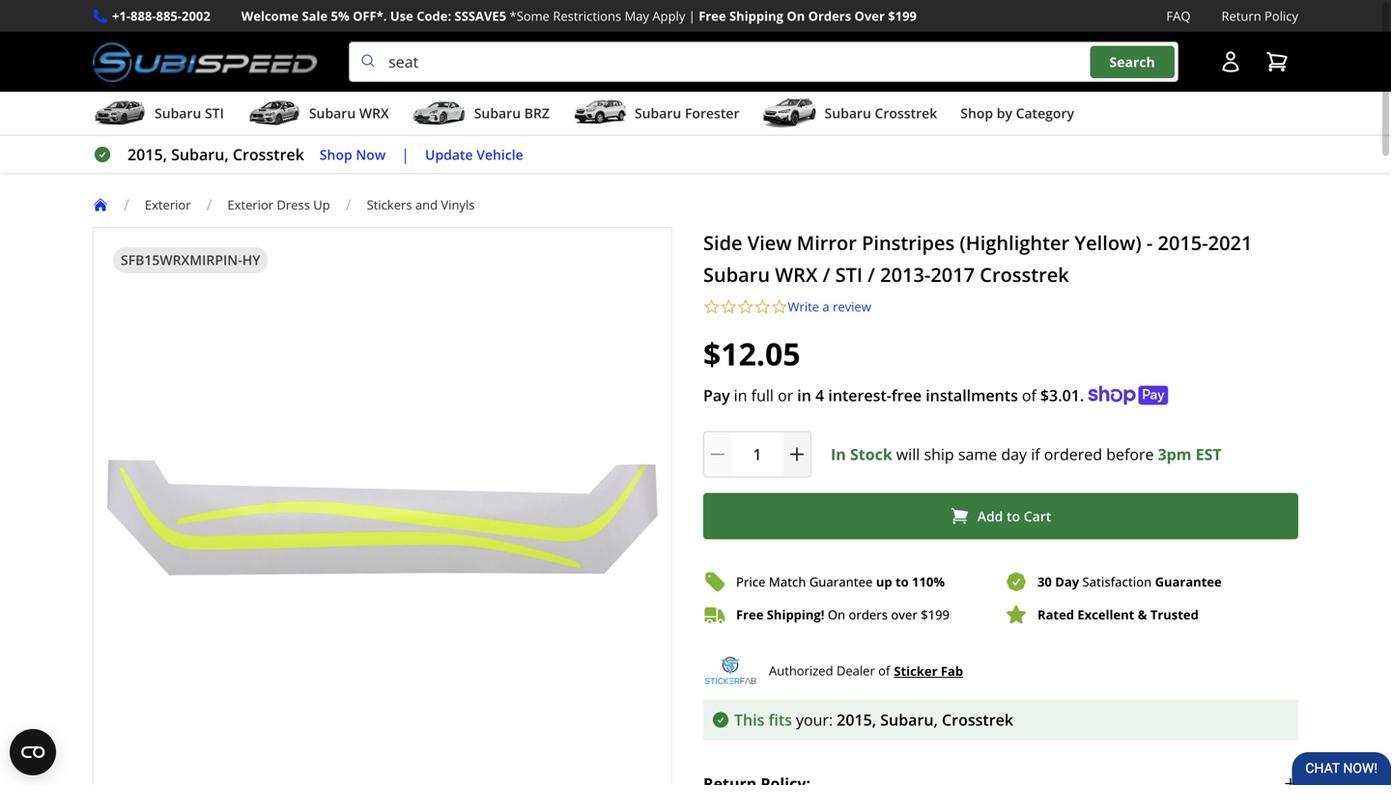 Task type: locate. For each thing, give the bounding box(es) containing it.
sti up the review
[[835, 261, 863, 288]]

|
[[688, 7, 695, 25], [401, 144, 410, 165]]

0 vertical spatial sti
[[205, 104, 224, 122]]

wrx inside dropdown button
[[359, 104, 389, 122]]

/ down 2015, subaru, crosstrek
[[206, 194, 212, 215]]

2015, right your:
[[837, 710, 876, 730]]

0 vertical spatial of
[[1022, 385, 1036, 406]]

1 horizontal spatial $199
[[921, 606, 950, 624]]

before
[[1106, 444, 1154, 465]]

2015,
[[128, 144, 167, 165], [837, 710, 876, 730]]

exterior for exterior dress up
[[227, 196, 273, 214]]

1 vertical spatial of
[[878, 662, 890, 680]]

exterior link
[[145, 196, 206, 214], [145, 196, 191, 214]]

2 exterior from the left
[[227, 196, 273, 214]]

1 horizontal spatial in
[[797, 385, 811, 406]]

empty star image
[[703, 299, 720, 316], [720, 299, 737, 316], [771, 299, 788, 316]]

subaru up shop now
[[309, 104, 356, 122]]

up
[[876, 573, 892, 591]]

None number field
[[703, 431, 811, 478]]

1 vertical spatial sti
[[835, 261, 863, 288]]

subaru left brz
[[474, 104, 521, 122]]

1 horizontal spatial guarantee
[[1155, 573, 1222, 591]]

subaru inside subaru forester dropdown button
[[635, 104, 681, 122]]

/ for exterior
[[124, 194, 129, 215]]

+1-888-885-2002 link
[[112, 6, 210, 26]]

30 day satisfaction guarantee
[[1037, 573, 1222, 591]]

exterior
[[145, 196, 191, 214], [227, 196, 273, 214]]

subaru wrx button
[[247, 96, 389, 134]]

subaru right a subaru crosstrek thumbnail image
[[824, 104, 871, 122]]

/
[[124, 194, 129, 215], [206, 194, 212, 215], [346, 194, 351, 215], [823, 261, 830, 288], [868, 261, 875, 288]]

empty star image
[[737, 299, 754, 316], [754, 299, 771, 316]]

policy
[[1265, 7, 1298, 25]]

0 vertical spatial subaru,
[[171, 144, 229, 165]]

in
[[734, 385, 747, 406], [797, 385, 811, 406]]

to right add
[[1007, 507, 1020, 525]]

0 horizontal spatial guarantee
[[809, 573, 873, 591]]

exterior left dress
[[227, 196, 273, 214]]

+1-
[[112, 7, 130, 25]]

free
[[892, 385, 922, 406]]

(highlighter
[[960, 230, 1069, 256]]

stickers
[[367, 196, 412, 214]]

subaru up 2015, subaru, crosstrek
[[155, 104, 201, 122]]

0 horizontal spatial wrx
[[359, 104, 389, 122]]

exterior up sfb15wrxmirpin-
[[145, 196, 191, 214]]

free right apply
[[699, 7, 726, 25]]

subaru for subaru crosstrek
[[824, 104, 871, 122]]

/ right up
[[346, 194, 351, 215]]

0 vertical spatial free
[[699, 7, 726, 25]]

2015-
[[1158, 230, 1208, 256]]

subaru down the side
[[703, 261, 770, 288]]

a subaru forester thumbnail image image
[[573, 99, 627, 128]]

hy
[[242, 251, 260, 269]]

1 empty star image from the left
[[703, 299, 720, 316]]

0 horizontal spatial of
[[878, 662, 890, 680]]

1 horizontal spatial shop
[[960, 104, 993, 122]]

in left full
[[734, 385, 747, 406]]

1 horizontal spatial free
[[736, 606, 764, 624]]

1 vertical spatial |
[[401, 144, 410, 165]]

exterior dress up link
[[227, 196, 346, 214], [227, 196, 330, 214]]

or
[[778, 385, 793, 406]]

0 vertical spatial shop
[[960, 104, 993, 122]]

shipping
[[729, 7, 783, 25]]

| right now
[[401, 144, 410, 165]]

return policy link
[[1221, 6, 1298, 26]]

satisfaction
[[1082, 573, 1152, 591]]

4
[[815, 385, 824, 406]]

2 empty star image from the left
[[720, 299, 737, 316]]

1 exterior from the left
[[145, 196, 191, 214]]

day
[[1055, 573, 1079, 591]]

off*.
[[353, 7, 387, 25]]

exterior for exterior
[[145, 196, 191, 214]]

guarantee up free shipping! on orders over $199
[[809, 573, 873, 591]]

subaru forester
[[635, 104, 739, 122]]

885-
[[156, 7, 182, 25]]

/ left 2013-
[[868, 261, 875, 288]]

1 horizontal spatial of
[[1022, 385, 1036, 406]]

0 vertical spatial $199
[[888, 7, 917, 25]]

view
[[747, 230, 792, 256]]

1 horizontal spatial to
[[1007, 507, 1020, 525]]

over
[[891, 606, 918, 624]]

0 horizontal spatial in
[[734, 385, 747, 406]]

full
[[751, 385, 774, 406]]

this
[[734, 710, 765, 730]]

subaru inside subaru crosstrek dropdown button
[[824, 104, 871, 122]]

subaru for subaru brz
[[474, 104, 521, 122]]

1 horizontal spatial sti
[[835, 261, 863, 288]]

shop now
[[320, 145, 386, 163]]

write a review
[[788, 298, 871, 316]]

a subaru crosstrek thumbnail image image
[[763, 99, 817, 128]]

shop for shop by category
[[960, 104, 993, 122]]

2 empty star image from the left
[[754, 299, 771, 316]]

match
[[769, 573, 806, 591]]

0 horizontal spatial |
[[401, 144, 410, 165]]

0 horizontal spatial free
[[699, 7, 726, 25]]

of right dealer
[[878, 662, 890, 680]]

1 horizontal spatial |
[[688, 7, 695, 25]]

pinstripes
[[862, 230, 955, 256]]

0 vertical spatial to
[[1007, 507, 1020, 525]]

same
[[958, 444, 997, 465]]

$12.05
[[703, 333, 800, 375]]

1 empty star image from the left
[[737, 299, 754, 316]]

0 horizontal spatial sti
[[205, 104, 224, 122]]

by
[[997, 104, 1012, 122]]

1 vertical spatial on
[[828, 606, 845, 624]]

write a review link
[[788, 298, 871, 316]]

| right apply
[[688, 7, 695, 25]]

subaru brz button
[[412, 96, 550, 134]]

subaru left forester
[[635, 104, 681, 122]]

0 vertical spatial wrx
[[359, 104, 389, 122]]

0 horizontal spatial $199
[[888, 7, 917, 25]]

0 horizontal spatial exterior
[[145, 196, 191, 214]]

wrx up write
[[775, 261, 818, 288]]

search button
[[1090, 46, 1174, 78]]

sfb15wrxmirpin-
[[121, 251, 242, 269]]

shop pay image
[[1088, 386, 1168, 405]]

free shipping! on orders over $199
[[736, 606, 950, 624]]

0 vertical spatial on
[[787, 7, 805, 25]]

0 vertical spatial 2015,
[[128, 144, 167, 165]]

in stock will ship same day if ordered before 3pm est
[[831, 444, 1222, 465]]

1 horizontal spatial exterior
[[227, 196, 273, 214]]

increment image
[[787, 445, 807, 464]]

in left 4
[[797, 385, 811, 406]]

subaru forester button
[[573, 96, 739, 134]]

shop inside dropdown button
[[960, 104, 993, 122]]

on
[[787, 7, 805, 25], [828, 606, 845, 624]]

1 horizontal spatial wrx
[[775, 261, 818, 288]]

1 guarantee from the left
[[809, 573, 873, 591]]

stock
[[850, 444, 892, 465]]

subaru inside subaru sti dropdown button
[[155, 104, 201, 122]]

a subaru sti thumbnail image image
[[93, 99, 147, 128]]

sti
[[205, 104, 224, 122], [835, 261, 863, 288]]

subaru inside subaru brz dropdown button
[[474, 104, 521, 122]]

subaru, down the sticker
[[880, 710, 938, 730]]

1 in from the left
[[734, 385, 747, 406]]

subaru inside subaru wrx dropdown button
[[309, 104, 356, 122]]

0 horizontal spatial shop
[[320, 145, 352, 163]]

free down price
[[736, 606, 764, 624]]

1 vertical spatial shop
[[320, 145, 352, 163]]

a subaru brz thumbnail image image
[[412, 99, 466, 128]]

wrx up now
[[359, 104, 389, 122]]

empty star image left write
[[754, 299, 771, 316]]

shop
[[960, 104, 993, 122], [320, 145, 352, 163]]

welcome sale 5% off*. use code: sssave5 *some restrictions may apply | free shipping on orders over $199
[[241, 7, 917, 25]]

1 vertical spatial wrx
[[775, 261, 818, 288]]

of left $3.01
[[1022, 385, 1036, 406]]

1 horizontal spatial 2015,
[[837, 710, 876, 730]]

side view mirror pinstripes (highlighter yellow) - 2015-2021 subaru wrx / sti / 2013-2017 crosstrek
[[703, 230, 1252, 288]]

vehicle
[[476, 145, 523, 163]]

category
[[1016, 104, 1074, 122]]

subaru for subaru wrx
[[309, 104, 356, 122]]

mirror
[[797, 230, 857, 256]]

shop left by
[[960, 104, 993, 122]]

forester
[[685, 104, 739, 122]]

code:
[[417, 7, 451, 25]]

subaru brz
[[474, 104, 550, 122]]

0 horizontal spatial 2015,
[[128, 144, 167, 165]]

subaru for subaru sti
[[155, 104, 201, 122]]

/ right the home icon
[[124, 194, 129, 215]]

cart
[[1024, 507, 1051, 525]]

pay in full or in 4 interest-free installments of $3.01 .
[[703, 385, 1084, 406]]

1 vertical spatial to
[[895, 573, 909, 591]]

subaru, down subaru sti
[[171, 144, 229, 165]]

excellent
[[1077, 606, 1134, 624]]

to right the up
[[895, 573, 909, 591]]

faq
[[1166, 7, 1191, 25]]

1 horizontal spatial subaru,
[[880, 710, 938, 730]]

2015, down subaru sti dropdown button
[[128, 144, 167, 165]]

1 vertical spatial subaru,
[[880, 710, 938, 730]]

shop left now
[[320, 145, 352, 163]]

empty star image up $12.05 on the top right of page
[[737, 299, 754, 316]]

brz
[[524, 104, 550, 122]]

decrement image
[[708, 445, 727, 464]]

guarantee up trusted
[[1155, 573, 1222, 591]]

trusted
[[1150, 606, 1199, 624]]

if
[[1031, 444, 1040, 465]]

sti up 2015, subaru, crosstrek
[[205, 104, 224, 122]]

dress
[[277, 196, 310, 214]]

interest-
[[828, 385, 892, 406]]



Task type: describe. For each thing, give the bounding box(es) containing it.
authorized
[[769, 662, 833, 680]]

rated
[[1037, 606, 1074, 624]]

1 horizontal spatial on
[[828, 606, 845, 624]]

review
[[833, 298, 871, 316]]

shop now link
[[320, 144, 386, 166]]

subispeed logo image
[[93, 42, 318, 82]]

2021
[[1208, 230, 1252, 256]]

sssave5
[[455, 7, 506, 25]]

search input field
[[349, 42, 1178, 82]]

+1-888-885-2002
[[112, 7, 210, 25]]

in
[[831, 444, 846, 465]]

button image
[[1219, 50, 1242, 74]]

and
[[415, 196, 438, 214]]

exterior dress up
[[227, 196, 330, 214]]

2 guarantee from the left
[[1155, 573, 1222, 591]]

5%
[[331, 7, 349, 25]]

pay
[[703, 385, 730, 406]]

restrictions
[[553, 7, 621, 25]]

ordered
[[1044, 444, 1102, 465]]

est
[[1196, 444, 1222, 465]]

subaru crosstrek button
[[763, 96, 937, 134]]

over
[[854, 7, 885, 25]]

update
[[425, 145, 473, 163]]

search
[[1109, 53, 1155, 71]]

2 in from the left
[[797, 385, 811, 406]]

vinyls
[[441, 196, 475, 214]]

crosstrek inside dropdown button
[[875, 104, 937, 122]]

price
[[736, 573, 766, 591]]

1 vertical spatial free
[[736, 606, 764, 624]]

sti inside dropdown button
[[205, 104, 224, 122]]

home image
[[93, 197, 108, 213]]

update vehicle button
[[425, 144, 523, 166]]

&
[[1138, 606, 1147, 624]]

0 horizontal spatial to
[[895, 573, 909, 591]]

ship
[[924, 444, 954, 465]]

shop by category button
[[960, 96, 1074, 134]]

2002
[[182, 7, 210, 25]]

/ down mirror
[[823, 261, 830, 288]]

installments
[[926, 385, 1018, 406]]

of inside authorized dealer of sticker fab
[[878, 662, 890, 680]]

update vehicle
[[425, 145, 523, 163]]

return
[[1221, 7, 1261, 25]]

0 horizontal spatial subaru,
[[171, 144, 229, 165]]

orders
[[808, 7, 851, 25]]

price match guarantee up to 110%
[[736, 573, 945, 591]]

return policy
[[1221, 7, 1298, 25]]

to inside button
[[1007, 507, 1020, 525]]

orders
[[849, 606, 888, 624]]

up
[[313, 196, 330, 214]]

1 vertical spatial 2015,
[[837, 710, 876, 730]]

your:
[[796, 710, 833, 730]]

dealer
[[836, 662, 875, 680]]

add to cart
[[977, 507, 1051, 525]]

a subaru wrx thumbnail image image
[[247, 99, 301, 128]]

shop by category
[[960, 104, 1074, 122]]

use
[[390, 7, 413, 25]]

faq link
[[1166, 6, 1191, 26]]

2013-
[[880, 261, 931, 288]]

*some
[[510, 7, 550, 25]]

0 vertical spatial |
[[688, 7, 695, 25]]

yellow)
[[1074, 230, 1141, 256]]

110%
[[912, 573, 945, 591]]

-
[[1146, 230, 1153, 256]]

3 empty star image from the left
[[771, 299, 788, 316]]

subaru sti button
[[93, 96, 224, 134]]

sfb15wrxmirpin-hy
[[121, 251, 260, 269]]

subaru crosstrek
[[824, 104, 937, 122]]

stickers and vinyls
[[367, 196, 475, 214]]

apply
[[652, 7, 685, 25]]

3pm
[[1158, 444, 1192, 465]]

0 horizontal spatial on
[[787, 7, 805, 25]]

subaru inside the side view mirror pinstripes (highlighter yellow) - 2015-2021 subaru wrx / sti / 2013-2017 crosstrek
[[703, 261, 770, 288]]

shop for shop now
[[320, 145, 352, 163]]

may
[[625, 7, 649, 25]]

side
[[703, 230, 742, 256]]

sticker fab image
[[703, 657, 757, 685]]

authorized dealer of sticker fab
[[769, 662, 963, 680]]

now
[[356, 145, 386, 163]]

$3.01
[[1040, 385, 1080, 406]]

subaru for subaru forester
[[635, 104, 681, 122]]

open widget image
[[10, 729, 56, 776]]

this fits your: 2015, subaru, crosstrek
[[734, 710, 1013, 730]]

sti inside the side view mirror pinstripes (highlighter yellow) - 2015-2021 subaru wrx / sti / 2013-2017 crosstrek
[[835, 261, 863, 288]]

sale
[[302, 7, 328, 25]]

2015, subaru, crosstrek
[[128, 144, 304, 165]]

wrx inside the side view mirror pinstripes (highlighter yellow) - 2015-2021 subaru wrx / sti / 2013-2017 crosstrek
[[775, 261, 818, 288]]

a
[[822, 298, 829, 316]]

/ for stickers and vinyls
[[346, 194, 351, 215]]

welcome
[[241, 7, 299, 25]]

fab
[[941, 662, 963, 680]]

day
[[1001, 444, 1027, 465]]

888-
[[130, 7, 156, 25]]

rated excellent & trusted
[[1037, 606, 1199, 624]]

crosstrek inside the side view mirror pinstripes (highlighter yellow) - 2015-2021 subaru wrx / sti / 2013-2017 crosstrek
[[980, 261, 1069, 288]]

.
[[1080, 385, 1084, 406]]

1 vertical spatial $199
[[921, 606, 950, 624]]

sticker
[[894, 662, 937, 680]]

/ for exterior dress up
[[206, 194, 212, 215]]

fits
[[769, 710, 792, 730]]

will
[[896, 444, 920, 465]]

subaru wrx
[[309, 104, 389, 122]]



Task type: vqa. For each thing, say whether or not it's contained in the screenshot.
'BRMBRR1-RFBS Braum Elite Series Sport Seats - Red Cloth (Black Stitching) Pair - Universal,' image
no



